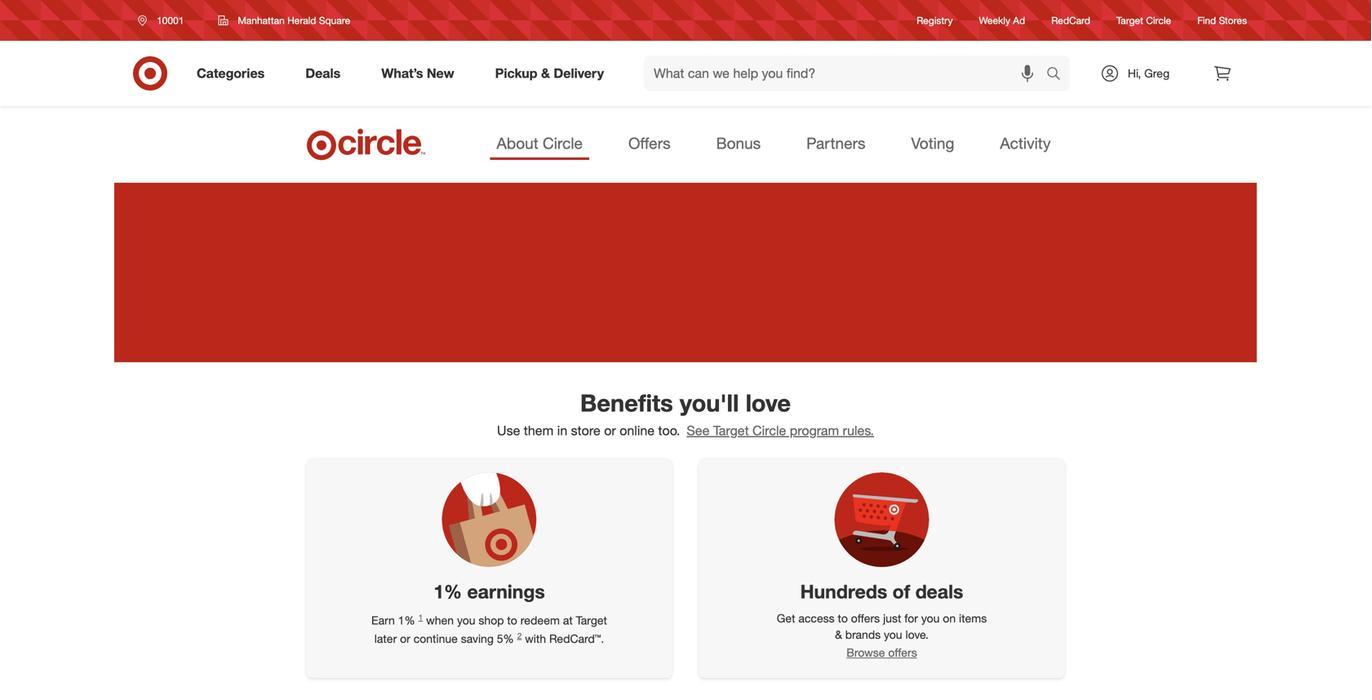 Task type: locate. For each thing, give the bounding box(es) containing it.
or inside benefits you'll love use them in store or online too. see target circle program rules.
[[604, 438, 616, 454]]

target right the at
[[576, 628, 607, 643]]

activity link
[[994, 129, 1058, 160]]

2 vertical spatial circle
[[753, 438, 787, 454]]

weekly ad
[[979, 14, 1026, 26]]

2 horizontal spatial circle
[[1147, 14, 1172, 26]]

manhattan
[[238, 14, 285, 27]]

see
[[687, 438, 710, 454]]

activity
[[1001, 134, 1051, 153]]

0 horizontal spatial offers
[[852, 626, 880, 641]]

1% up when
[[434, 595, 462, 618]]

2 horizontal spatial target
[[1117, 14, 1144, 26]]

earnings
[[467, 595, 545, 618]]

about circle link
[[490, 129, 590, 160]]

greg
[[1145, 66, 1170, 80]]

1 horizontal spatial target
[[714, 438, 749, 454]]

circle down love
[[753, 438, 787, 454]]

stores
[[1220, 14, 1248, 26]]

to up 5%
[[507, 628, 518, 643]]

1% earnings
[[434, 595, 545, 618]]

deals link
[[292, 56, 361, 91]]

when you shop to redeem at target later or continue saving 5%
[[375, 628, 607, 661]]

1 horizontal spatial circle
[[753, 438, 787, 454]]

target right 'see'
[[714, 438, 749, 454]]

when
[[426, 628, 454, 643]]

too.
[[659, 438, 680, 454]]

delivery
[[554, 65, 604, 81]]

or right later at the bottom left
[[400, 647, 411, 661]]

1 vertical spatial circle
[[543, 134, 583, 153]]

0 vertical spatial 1%
[[434, 595, 462, 618]]

redcard
[[1052, 14, 1091, 26]]

target circle link
[[1117, 13, 1172, 27]]

& brands you love.
[[835, 643, 929, 657]]

get
[[777, 626, 796, 641]]

just
[[884, 626, 902, 641]]

circle right about
[[543, 134, 583, 153]]

or
[[604, 438, 616, 454], [400, 647, 411, 661]]

0 horizontal spatial or
[[400, 647, 411, 661]]

1 horizontal spatial offers
[[889, 661, 918, 675]]

0 vertical spatial circle
[[1147, 14, 1172, 26]]

circle left find
[[1147, 14, 1172, 26]]

target circle
[[1117, 14, 1172, 26]]

to inside when you shop to redeem at target later or continue saving 5%
[[507, 628, 518, 643]]

1 vertical spatial 1%
[[398, 628, 415, 643]]

circle for about circle
[[543, 134, 583, 153]]

0 vertical spatial or
[[604, 438, 616, 454]]

target
[[1117, 14, 1144, 26], [714, 438, 749, 454], [576, 628, 607, 643]]

0 horizontal spatial target
[[576, 628, 607, 643]]

offers down & brands you love.
[[889, 661, 918, 675]]

categories link
[[183, 56, 285, 91]]

1 horizontal spatial 1%
[[434, 595, 462, 618]]

0 vertical spatial target
[[1117, 14, 1144, 26]]

bonus
[[717, 134, 761, 153]]

search
[[1039, 67, 1079, 83]]

earn 1% 1
[[372, 628, 423, 643]]

hi,
[[1128, 66, 1142, 80]]

in
[[558, 438, 568, 454]]

1% left 1
[[398, 628, 415, 643]]

voting link
[[905, 129, 961, 160]]

0 horizontal spatial circle
[[543, 134, 583, 153]]

continue
[[414, 647, 458, 661]]

1% inside earn 1% 1
[[398, 628, 415, 643]]

search button
[[1039, 56, 1079, 95]]

access
[[799, 626, 835, 641]]

bonus link
[[710, 129, 768, 160]]

to right access on the bottom of the page
[[838, 626, 848, 641]]

circle
[[1147, 14, 1172, 26], [543, 134, 583, 153], [753, 438, 787, 454]]

deals
[[306, 65, 341, 81]]

of deals
[[893, 595, 964, 618]]

1 vertical spatial or
[[400, 647, 411, 661]]

redcard link
[[1052, 13, 1091, 27]]

at
[[563, 628, 573, 643]]

partners link
[[800, 129, 873, 160]]

use
[[497, 438, 520, 454]]

1 vertical spatial target
[[714, 438, 749, 454]]

offers up & brands you love.
[[852, 626, 880, 641]]

registry link
[[917, 13, 953, 27]]

store
[[571, 438, 601, 454]]

or right store
[[604, 438, 616, 454]]

1 horizontal spatial to
[[838, 626, 848, 641]]

1 horizontal spatial or
[[604, 438, 616, 454]]

1%
[[434, 595, 462, 618], [398, 628, 415, 643]]

1 link
[[419, 628, 423, 638]]

2 vertical spatial target
[[576, 628, 607, 643]]

you
[[457, 628, 476, 643]]

0 horizontal spatial to
[[507, 628, 518, 643]]

offers
[[629, 134, 671, 153]]

offers
[[852, 626, 880, 641], [889, 661, 918, 675]]

saving
[[461, 647, 494, 661]]

5%
[[497, 647, 514, 661]]

to
[[838, 626, 848, 641], [507, 628, 518, 643]]

square
[[319, 14, 351, 27]]

10001
[[157, 14, 184, 27]]

program
[[790, 438, 840, 454]]

what's new
[[382, 65, 455, 81]]

&
[[541, 65, 550, 81]]

new
[[427, 65, 455, 81]]

0 horizontal spatial 1%
[[398, 628, 415, 643]]

target up hi,
[[1117, 14, 1144, 26]]

offers link
[[622, 129, 677, 160]]



Task type: describe. For each thing, give the bounding box(es) containing it.
pickup
[[495, 65, 538, 81]]

for you on
[[905, 626, 956, 641]]

online
[[620, 438, 655, 454]]

see target circle program rules. link
[[687, 436, 875, 455]]

what's new link
[[368, 56, 475, 91]]

0 vertical spatial offers
[[852, 626, 880, 641]]

hundreds
[[801, 595, 888, 618]]

hundreds of deals get access to offers just for you on items & brands you love. browse offers
[[777, 595, 987, 675]]

redeem
[[521, 628, 560, 643]]

10001 button
[[127, 6, 201, 35]]

pickup & delivery link
[[481, 56, 625, 91]]

weekly
[[979, 14, 1011, 26]]

weekly ad link
[[979, 13, 1026, 27]]

ad
[[1014, 14, 1026, 26]]

circle for target circle
[[1147, 14, 1172, 26]]

them
[[524, 438, 554, 454]]

what's
[[382, 65, 423, 81]]

categories
[[197, 65, 265, 81]]

What can we help you find? suggestions appear below search field
[[644, 56, 1051, 91]]

manhattan herald square button
[[208, 6, 361, 35]]

to inside hundreds of deals get access to offers just for you on items & brands you love. browse offers
[[838, 626, 848, 641]]

1
[[419, 628, 423, 638]]

love
[[746, 404, 791, 432]]

find stores link
[[1198, 13, 1248, 27]]

target circle logo image
[[304, 127, 428, 162]]

find
[[1198, 14, 1217, 26]]

you'll
[[680, 404, 739, 432]]

hi, greg
[[1128, 66, 1170, 80]]

or inside when you shop to redeem at target later or continue saving 5%
[[400, 647, 411, 661]]

herald
[[287, 14, 316, 27]]

target inside benefits you'll love use them in store or online too. see target circle program rules.
[[714, 438, 749, 454]]

voting
[[912, 134, 955, 153]]

shop
[[479, 628, 504, 643]]

about
[[497, 134, 539, 153]]

registry
[[917, 14, 953, 26]]

rules.
[[843, 438, 875, 454]]

benefits
[[581, 404, 673, 432]]

items
[[959, 626, 987, 641]]

circle inside benefits you'll love use them in store or online too. see target circle program rules.
[[753, 438, 787, 454]]

target inside when you shop to redeem at target later or continue saving 5%
[[576, 628, 607, 643]]

browse
[[847, 661, 886, 675]]

later
[[375, 647, 397, 661]]

find stores
[[1198, 14, 1248, 26]]

benefits you'll love use them in store or online too. see target circle program rules.
[[497, 404, 875, 454]]

partners
[[807, 134, 866, 153]]

manhattan herald square
[[238, 14, 351, 27]]

earn
[[372, 628, 395, 643]]

pickup & delivery
[[495, 65, 604, 81]]

1 vertical spatial offers
[[889, 661, 918, 675]]

about circle
[[497, 134, 583, 153]]



Task type: vqa. For each thing, say whether or not it's contained in the screenshot.
$18.99 "$35"
no



